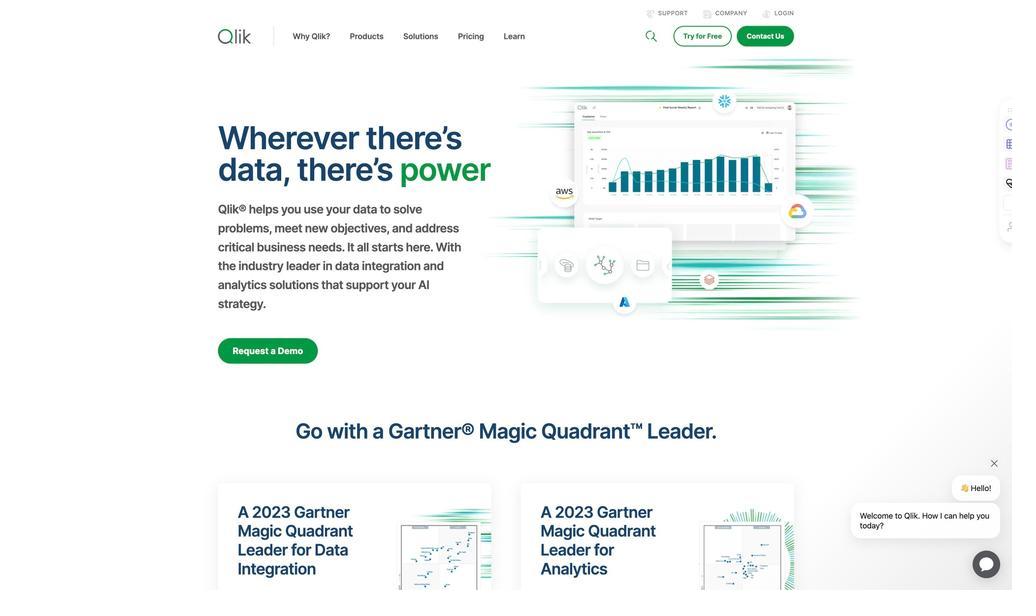 Task type: locate. For each thing, give the bounding box(es) containing it.
application
[[961, 539, 1012, 590]]



Task type: vqa. For each thing, say whether or not it's contained in the screenshot.
the Support ICON
yes



Task type: describe. For each thing, give the bounding box(es) containing it.
support image
[[647, 10, 654, 18]]

login image
[[763, 10, 771, 18]]

qlik image
[[218, 29, 253, 44]]

company image
[[704, 10, 712, 18]]



